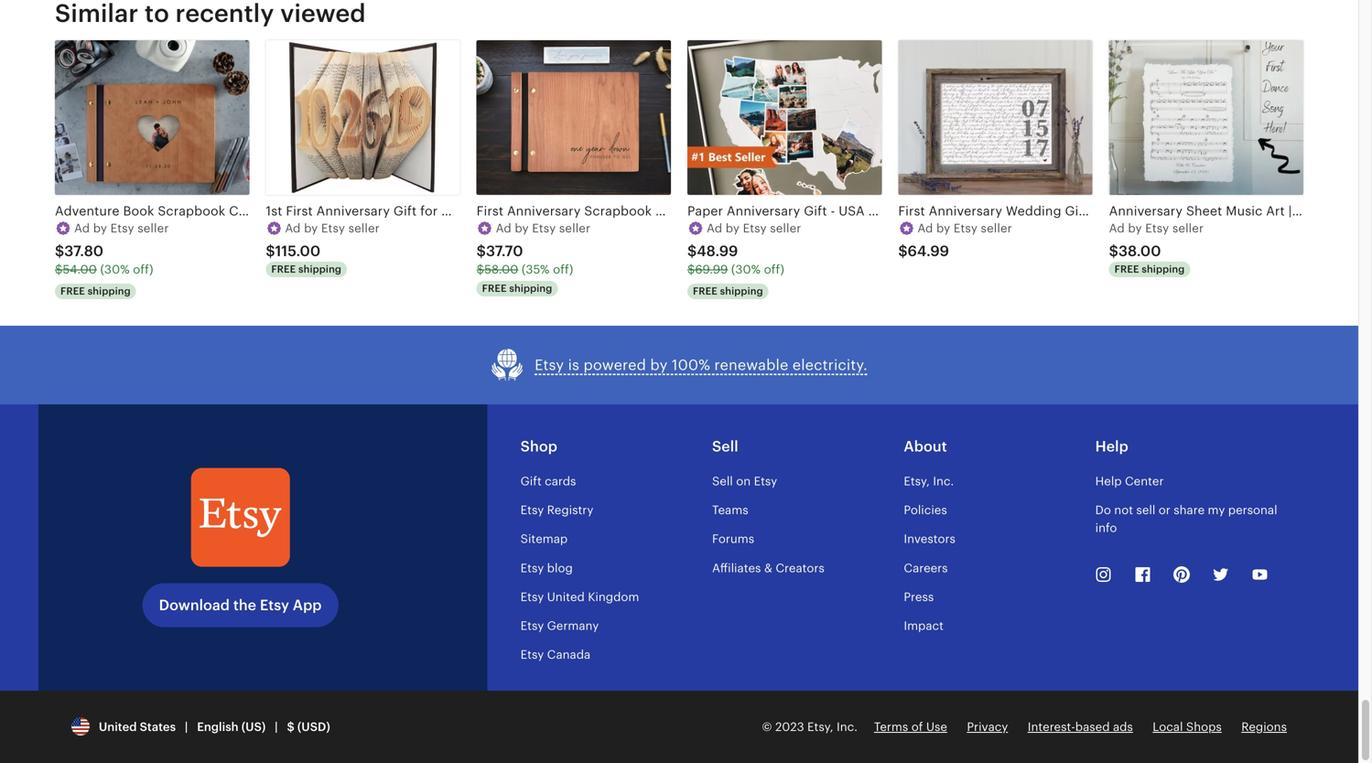 Task type: vqa. For each thing, say whether or not it's contained in the screenshot.
Help Center
yes



Task type: describe. For each thing, give the bounding box(es) containing it.
48.99
[[697, 243, 738, 260]]

38.00
[[1119, 243, 1161, 260]]

©
[[762, 720, 772, 734]]

paper anniversary gift - usa photo map - unframed - free shipping image
[[687, 40, 882, 195]]

seller for 115.00
[[348, 221, 380, 235]]

us image
[[71, 718, 90, 736]]

etsy canada link
[[521, 648, 591, 662]]

interest-based ads
[[1028, 720, 1133, 734]]

etsy blog
[[521, 561, 573, 575]]

regions button
[[1242, 719, 1287, 736]]

$ 48.99 $ 69.99 (30% off) free shipping
[[687, 243, 784, 297]]

creators
[[776, 561, 825, 575]]

careers link
[[904, 561, 948, 575]]

$ 37.70 $ 58.00 (35% off) free shipping
[[477, 243, 573, 294]]

5 a d b y etsy seller from the left
[[918, 221, 1012, 235]]

a for 115.00
[[285, 221, 293, 235]]

etsy, inc.
[[904, 475, 954, 488]]

(30% for 48.99
[[731, 263, 761, 277]]

of
[[912, 720, 923, 734]]

b inside a d b y etsy seller $ 38.00 free shipping
[[1128, 221, 1136, 235]]

info
[[1095, 521, 1117, 535]]

canada
[[547, 648, 591, 662]]

a d b y etsy seller for 48.99
[[707, 221, 801, 235]]

etsy inside button
[[535, 357, 564, 373]]

37.80
[[64, 243, 104, 260]]

$ 115.00 free shipping
[[266, 243, 342, 275]]

b for 115.00
[[304, 221, 312, 235]]

5 a from the left
[[918, 221, 926, 235]]

renewable
[[714, 357, 789, 373]]

a for 37.70
[[496, 221, 504, 235]]

about
[[904, 438, 947, 455]]

impact
[[904, 619, 944, 633]]

kingdom
[[588, 590, 639, 604]]

64.99
[[908, 243, 949, 260]]

personal
[[1228, 504, 1278, 517]]

states
[[140, 720, 176, 734]]

help center link
[[1095, 475, 1164, 488]]

0 vertical spatial inc.
[[933, 475, 954, 488]]

seller for 37.80
[[138, 221, 169, 235]]

$ inside a d b y etsy seller $ 38.00 free shipping
[[1109, 243, 1119, 260]]

etsy, inc. link
[[904, 475, 954, 488]]

interest-
[[1028, 720, 1075, 734]]

shipping inside $ 115.00 free shipping
[[298, 264, 342, 275]]

the
[[233, 597, 256, 614]]

or
[[1159, 504, 1171, 517]]

sell for sell
[[712, 438, 738, 455]]

etsy united kingdom
[[521, 590, 639, 604]]

gift
[[521, 475, 542, 488]]

privacy link
[[967, 720, 1008, 734]]

download the etsy app link
[[142, 584, 338, 628]]

on
[[736, 475, 751, 488]]

teams link
[[712, 504, 748, 517]]

a inside a d b y etsy seller $ 38.00 free shipping
[[1109, 221, 1117, 235]]

etsy germany
[[521, 619, 599, 633]]

registry
[[547, 504, 594, 517]]

shipping for 48.99
[[720, 286, 763, 297]]

5 seller from the left
[[981, 221, 1012, 235]]

affiliates & creators
[[712, 561, 825, 575]]

37.70
[[486, 243, 523, 260]]

seller for 37.70
[[559, 221, 591, 235]]

a d b y etsy seller $ 38.00 free shipping
[[1109, 221, 1204, 275]]

privacy
[[967, 720, 1008, 734]]

(us)
[[241, 720, 266, 734]]

etsy blog link
[[521, 561, 573, 575]]

investors
[[904, 532, 956, 546]]

forums link
[[712, 532, 754, 546]]

my
[[1208, 504, 1225, 517]]

is
[[568, 357, 580, 373]]

&
[[764, 561, 773, 575]]

affiliates
[[712, 561, 761, 575]]

united states   |   english (us)   |   $ (usd)
[[93, 720, 330, 734]]

affiliates & creators link
[[712, 561, 825, 575]]

do not sell or share my personal info link
[[1095, 504, 1278, 535]]

a for 48.99
[[707, 221, 715, 235]]

sell on etsy link
[[712, 475, 777, 488]]

shipping inside a d b y etsy seller $ 38.00 free shipping
[[1142, 264, 1185, 275]]

policies
[[904, 504, 947, 517]]

0 vertical spatial etsy,
[[904, 475, 930, 488]]

etsy canada
[[521, 648, 591, 662]]

1 vertical spatial united
[[99, 720, 137, 734]]

5 b from the left
[[937, 221, 944, 235]]

help for help center
[[1095, 475, 1122, 488]]

shipping for 37.80
[[88, 286, 131, 297]]

regions
[[1242, 720, 1287, 734]]

sitemap
[[521, 532, 568, 546]]

etsy inside a d b y etsy seller $ 38.00 free shipping
[[1145, 221, 1169, 235]]

not
[[1114, 504, 1133, 517]]

help for help
[[1095, 438, 1129, 455]]

do
[[1095, 504, 1111, 517]]

etsy is powered by 100% renewable electricity.
[[535, 357, 868, 373]]

2023
[[775, 720, 804, 734]]

y inside a d b y etsy seller $ 38.00 free shipping
[[1136, 221, 1142, 235]]

based
[[1075, 720, 1110, 734]]

a d b y etsy seller for 115.00
[[285, 221, 380, 235]]

do not sell or share my personal info
[[1095, 504, 1278, 535]]

sell for sell on etsy
[[712, 475, 733, 488]]

help center
[[1095, 475, 1164, 488]]

free for 37.70
[[482, 283, 507, 294]]

free for 48.99
[[693, 286, 718, 297]]

impact link
[[904, 619, 944, 633]]

shop
[[521, 438, 558, 455]]

1 horizontal spatial united
[[547, 590, 585, 604]]

etsy united kingdom link
[[521, 590, 639, 604]]



Task type: locate. For each thing, give the bounding box(es) containing it.
4 seller from the left
[[770, 221, 801, 235]]

(30% for 37.80
[[100, 263, 130, 277]]

download the etsy app
[[159, 597, 322, 614]]

etsy germany link
[[521, 619, 599, 633]]

a d b y etsy seller up 48.99
[[707, 221, 801, 235]]

3 d from the left
[[504, 221, 512, 235]]

seller inside a d b y etsy seller $ 38.00 free shipping
[[1173, 221, 1204, 235]]

1 off) from the left
[[133, 263, 153, 277]]

inc.
[[933, 475, 954, 488], [837, 720, 858, 734]]

1 vertical spatial sell
[[712, 475, 733, 488]]

6 d from the left
[[1117, 221, 1125, 235]]

electricity.
[[793, 357, 868, 373]]

first anniversary wedding gift song lyrics, 1st anniversary gift, valentines gift for her, one year anniversary gift first dance song lyrics image
[[898, 40, 1093, 195]]

use
[[926, 720, 947, 734]]

careers
[[904, 561, 948, 575]]

terms
[[874, 720, 908, 734]]

off) right the "(35%"
[[553, 263, 573, 277]]

a d b y etsy seller up the "(35%"
[[496, 221, 591, 235]]

sitemap link
[[521, 532, 568, 546]]

2 help from the top
[[1095, 475, 1122, 488]]

4 a d b y etsy seller from the left
[[707, 221, 801, 235]]

etsy registry
[[521, 504, 594, 517]]

shipping for 37.70
[[509, 283, 552, 294]]

1st first anniversary gift for her him, custom date folded book art image
[[266, 40, 460, 195]]

d up 48.99
[[715, 221, 722, 235]]

| right states
[[185, 720, 188, 734]]

inc. left terms
[[837, 720, 858, 734]]

1 | from the left
[[185, 720, 188, 734]]

investors link
[[904, 532, 956, 546]]

2 | from the left
[[275, 720, 278, 734]]

sell on etsy
[[712, 475, 777, 488]]

2 off) from the left
[[553, 263, 573, 277]]

b up 48.99
[[726, 221, 733, 235]]

cards
[[545, 475, 576, 488]]

1 sell from the top
[[712, 438, 738, 455]]

united
[[547, 590, 585, 604], [99, 720, 137, 734]]

(30%
[[100, 263, 130, 277], [731, 263, 761, 277]]

| right (us) at the left of the page
[[275, 720, 278, 734]]

(30% down 48.99
[[731, 263, 761, 277]]

germany
[[547, 619, 599, 633]]

gift cards link
[[521, 475, 576, 488]]

4 y from the left
[[733, 221, 740, 235]]

100%
[[672, 357, 710, 373]]

help up help center link
[[1095, 438, 1129, 455]]

y for 37.80
[[101, 221, 107, 235]]

2 seller from the left
[[348, 221, 380, 235]]

united down blog
[[547, 590, 585, 604]]

0 horizontal spatial inc.
[[837, 720, 858, 734]]

b up 37.70
[[515, 221, 523, 235]]

shipping down the 115.00
[[298, 264, 342, 275]]

shipping down the "38.00"
[[1142, 264, 1185, 275]]

6 y from the left
[[1136, 221, 1142, 235]]

2 (30% from the left
[[731, 263, 761, 277]]

app
[[293, 597, 322, 614]]

$ 64.99
[[898, 243, 949, 260]]

2 a d b y etsy seller from the left
[[285, 221, 380, 235]]

$ 37.80 $ 54.00 (30% off) free shipping
[[55, 243, 153, 297]]

1 a from the left
[[74, 221, 82, 235]]

1 y from the left
[[101, 221, 107, 235]]

6 b from the left
[[1128, 221, 1136, 235]]

1 d from the left
[[82, 221, 90, 235]]

off) for 37.80
[[133, 263, 153, 277]]

© 2023 etsy, inc.
[[762, 720, 858, 734]]

4 a from the left
[[707, 221, 715, 235]]

0 horizontal spatial |
[[185, 720, 188, 734]]

2 d from the left
[[293, 221, 301, 235]]

sell left on
[[712, 475, 733, 488]]

d up the "38.00"
[[1117, 221, 1125, 235]]

off) right 54.00
[[133, 263, 153, 277]]

6 seller from the left
[[1173, 221, 1204, 235]]

interest-based ads link
[[1028, 720, 1133, 734]]

blog
[[547, 561, 573, 575]]

1 vertical spatial etsy,
[[807, 720, 834, 734]]

off) inside $ 37.80 $ 54.00 (30% off) free shipping
[[133, 263, 153, 277]]

center
[[1125, 475, 1164, 488]]

off) right 69.99
[[764, 263, 784, 277]]

d inside a d b y etsy seller $ 38.00 free shipping
[[1117, 221, 1125, 235]]

1 vertical spatial inc.
[[837, 720, 858, 734]]

a d b y etsy seller up 64.99
[[918, 221, 1012, 235]]

sell up on
[[712, 438, 738, 455]]

united right us icon at the left
[[99, 720, 137, 734]]

(30% right 54.00
[[100, 263, 130, 277]]

b for 48.99
[[726, 221, 733, 235]]

free down 54.00
[[60, 286, 85, 297]]

terms of use link
[[874, 720, 947, 734]]

0 horizontal spatial etsy,
[[807, 720, 834, 734]]

gift cards
[[521, 475, 576, 488]]

$ inside $ 115.00 free shipping
[[266, 243, 275, 260]]

b up the "38.00"
[[1128, 221, 1136, 235]]

off) for 48.99
[[764, 263, 784, 277]]

y up 48.99
[[733, 221, 740, 235]]

y for 115.00
[[311, 221, 318, 235]]

(35%
[[522, 263, 550, 277]]

download
[[159, 597, 230, 614]]

anniversary sheet music art | 100% cotton fiber print | 2nd anniversary gift | personalized gift for men | second anniversary cotton gift image
[[1109, 40, 1304, 195]]

d for 48.99
[[715, 221, 722, 235]]

3 y from the left
[[522, 221, 529, 235]]

free down 69.99
[[693, 286, 718, 297]]

3 off) from the left
[[764, 263, 784, 277]]

off) for 37.70
[[553, 263, 573, 277]]

seller for 48.99
[[770, 221, 801, 235]]

b up 37.80
[[93, 221, 101, 235]]

etsy, up policies link at the bottom right of page
[[904, 475, 930, 488]]

shipping inside $ 37.80 $ 54.00 (30% off) free shipping
[[88, 286, 131, 297]]

y up 37.80
[[101, 221, 107, 235]]

1 (30% from the left
[[100, 263, 130, 277]]

1 horizontal spatial etsy,
[[904, 475, 930, 488]]

policies link
[[904, 504, 947, 517]]

6 a from the left
[[1109, 221, 1117, 235]]

b up the 115.00
[[304, 221, 312, 235]]

3 b from the left
[[515, 221, 523, 235]]

d up 37.70
[[504, 221, 512, 235]]

local shops link
[[1153, 720, 1222, 734]]

5 y from the left
[[944, 221, 951, 235]]

1 horizontal spatial (30%
[[731, 263, 761, 277]]

y
[[101, 221, 107, 235], [311, 221, 318, 235], [522, 221, 529, 235], [733, 221, 740, 235], [944, 221, 951, 235], [1136, 221, 1142, 235]]

free down 58.00
[[482, 283, 507, 294]]

y for 37.70
[[522, 221, 529, 235]]

d for 37.80
[[82, 221, 90, 235]]

help
[[1095, 438, 1129, 455], [1095, 475, 1122, 488]]

y up the 115.00
[[311, 221, 318, 235]]

first anniversary scrapbook gift |  paper 1st anniversary gift | one year down forever to go image
[[477, 40, 671, 195]]

d up 37.80
[[82, 221, 90, 235]]

free inside $ 37.70 $ 58.00 (35% off) free shipping
[[482, 283, 507, 294]]

b for 37.80
[[93, 221, 101, 235]]

english
[[197, 720, 239, 734]]

etsy, right 2023
[[807, 720, 834, 734]]

b up 64.99
[[937, 221, 944, 235]]

adventure book scrapbook couples gift for boyfriend, anniversary gifts couples, personalized gift, valentines day gift for him image
[[55, 40, 249, 195]]

free down the "38.00"
[[1115, 264, 1139, 275]]

shipping inside $ 48.99 $ 69.99 (30% off) free shipping
[[720, 286, 763, 297]]

ads
[[1113, 720, 1133, 734]]

share
[[1174, 504, 1205, 517]]

free inside $ 115.00 free shipping
[[271, 264, 296, 275]]

sell
[[1136, 504, 1156, 517]]

3 seller from the left
[[559, 221, 591, 235]]

3 a d b y etsy seller from the left
[[496, 221, 591, 235]]

0 vertical spatial united
[[547, 590, 585, 604]]

d up 64.99
[[926, 221, 933, 235]]

2 horizontal spatial off)
[[764, 263, 784, 277]]

local shops
[[1153, 720, 1222, 734]]

3 a from the left
[[496, 221, 504, 235]]

$
[[55, 243, 64, 260], [266, 243, 275, 260], [477, 243, 486, 260], [687, 243, 697, 260], [898, 243, 908, 260], [1109, 243, 1119, 260], [55, 263, 63, 277], [477, 263, 484, 277], [687, 263, 695, 277], [287, 720, 295, 734]]

teams
[[712, 504, 748, 517]]

a d b y etsy seller for 37.70
[[496, 221, 591, 235]]

sell
[[712, 438, 738, 455], [712, 475, 733, 488]]

(usd)
[[297, 720, 330, 734]]

free down the 115.00
[[271, 264, 296, 275]]

1 b from the left
[[93, 221, 101, 235]]

1 seller from the left
[[138, 221, 169, 235]]

115.00
[[275, 243, 321, 260]]

1 a d b y etsy seller from the left
[[74, 221, 169, 235]]

y up 64.99
[[944, 221, 951, 235]]

2 sell from the top
[[712, 475, 733, 488]]

1 horizontal spatial off)
[[553, 263, 573, 277]]

shops
[[1186, 720, 1222, 734]]

0 vertical spatial sell
[[712, 438, 738, 455]]

b
[[93, 221, 101, 235], [304, 221, 312, 235], [515, 221, 523, 235], [726, 221, 733, 235], [937, 221, 944, 235], [1128, 221, 1136, 235]]

5 d from the left
[[926, 221, 933, 235]]

shipping down the "(35%"
[[509, 283, 552, 294]]

shipping down 69.99
[[720, 286, 763, 297]]

press link
[[904, 590, 934, 604]]

y up the "38.00"
[[1136, 221, 1142, 235]]

0 horizontal spatial off)
[[133, 263, 153, 277]]

off) inside $ 37.70 $ 58.00 (35% off) free shipping
[[553, 263, 573, 277]]

a d b y etsy seller up 37.80
[[74, 221, 169, 235]]

a d b y etsy seller for 37.80
[[74, 221, 169, 235]]

etsy is powered by 100% renewable electricity. button
[[491, 348, 868, 383]]

d for 115.00
[[293, 221, 301, 235]]

shipping inside $ 37.70 $ 58.00 (35% off) free shipping
[[509, 283, 552, 294]]

a d b y etsy seller up the 115.00
[[285, 221, 380, 235]]

1 help from the top
[[1095, 438, 1129, 455]]

shipping down 54.00
[[88, 286, 131, 297]]

off)
[[133, 263, 153, 277], [553, 263, 573, 277], [764, 263, 784, 277]]

2 y from the left
[[311, 221, 318, 235]]

etsy,
[[904, 475, 930, 488], [807, 720, 834, 734]]

4 b from the left
[[726, 221, 733, 235]]

0 horizontal spatial united
[[99, 720, 137, 734]]

powered
[[584, 357, 646, 373]]

free for 37.80
[[60, 286, 85, 297]]

seller
[[138, 221, 169, 235], [348, 221, 380, 235], [559, 221, 591, 235], [770, 221, 801, 235], [981, 221, 1012, 235], [1173, 221, 1204, 235]]

y for 48.99
[[733, 221, 740, 235]]

54.00
[[63, 263, 97, 277]]

|
[[185, 720, 188, 734], [275, 720, 278, 734]]

2 a from the left
[[285, 221, 293, 235]]

free
[[271, 264, 296, 275], [1115, 264, 1139, 275], [482, 283, 507, 294], [60, 286, 85, 297], [693, 286, 718, 297]]

a for 37.80
[[74, 221, 82, 235]]

off) inside $ 48.99 $ 69.99 (30% off) free shipping
[[764, 263, 784, 277]]

69.99
[[695, 263, 728, 277]]

1 horizontal spatial |
[[275, 720, 278, 734]]

(30% inside $ 48.99 $ 69.99 (30% off) free shipping
[[731, 263, 761, 277]]

inc. up policies link at the bottom right of page
[[933, 475, 954, 488]]

free inside $ 48.99 $ 69.99 (30% off) free shipping
[[693, 286, 718, 297]]

free inside a d b y etsy seller $ 38.00 free shipping
[[1115, 264, 1139, 275]]

d up the 115.00
[[293, 221, 301, 235]]

free inside $ 37.80 $ 54.00 (30% off) free shipping
[[60, 286, 85, 297]]

help up do
[[1095, 475, 1122, 488]]

b for 37.70
[[515, 221, 523, 235]]

2 b from the left
[[304, 221, 312, 235]]

(30% inside $ 37.80 $ 54.00 (30% off) free shipping
[[100, 263, 130, 277]]

4 d from the left
[[715, 221, 722, 235]]

1 horizontal spatial inc.
[[933, 475, 954, 488]]

y up 37.70
[[522, 221, 529, 235]]

d for 37.70
[[504, 221, 512, 235]]

terms of use
[[874, 720, 947, 734]]

shipping
[[298, 264, 342, 275], [1142, 264, 1185, 275], [509, 283, 552, 294], [88, 286, 131, 297], [720, 286, 763, 297]]

0 horizontal spatial (30%
[[100, 263, 130, 277]]

etsy registry link
[[521, 504, 594, 517]]

1 vertical spatial help
[[1095, 475, 1122, 488]]

0 vertical spatial help
[[1095, 438, 1129, 455]]

a d b y etsy seller
[[74, 221, 169, 235], [285, 221, 380, 235], [496, 221, 591, 235], [707, 221, 801, 235], [918, 221, 1012, 235]]



